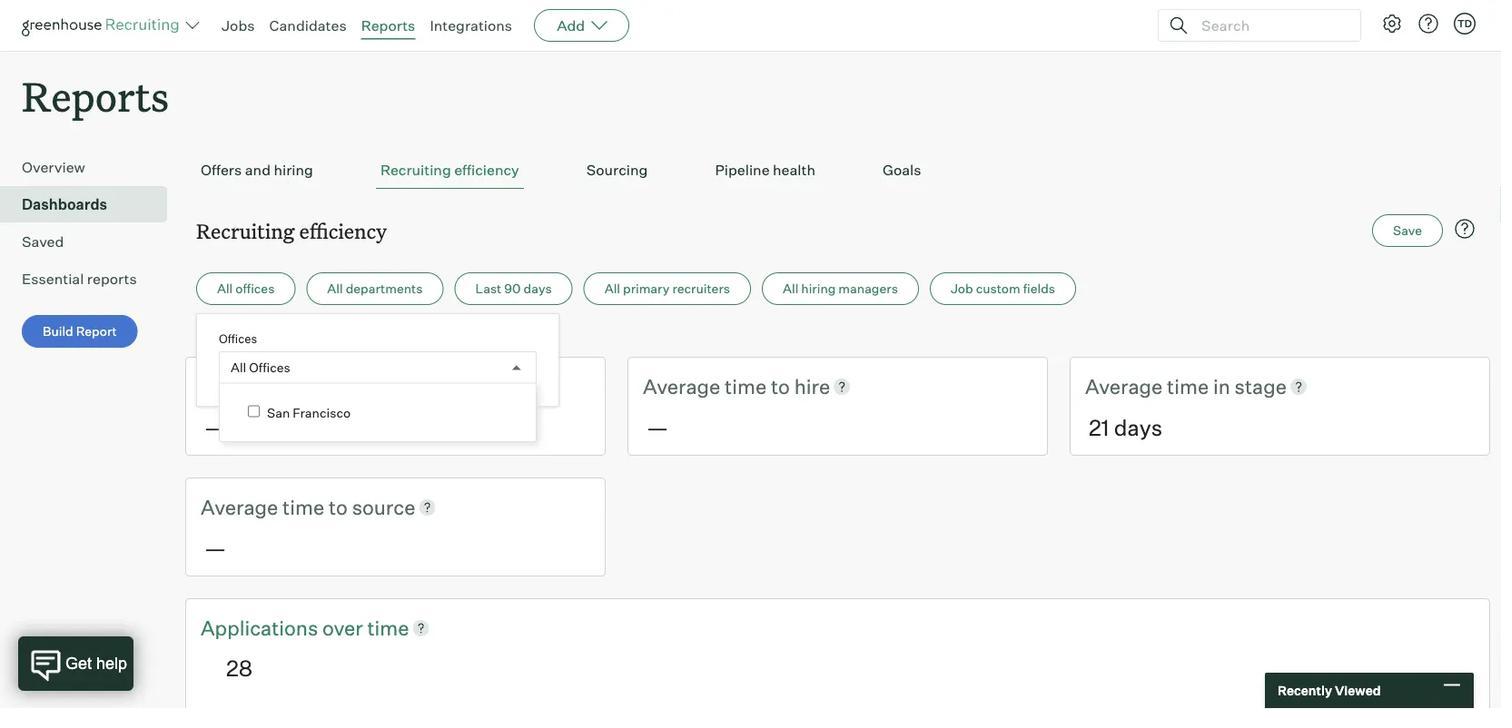 Task type: locate. For each thing, give the bounding box(es) containing it.
average time to for hire
[[643, 374, 794, 399]]

td
[[1458, 17, 1472, 30]]

average
[[201, 374, 278, 399], [643, 374, 721, 399], [1085, 374, 1163, 399], [201, 495, 278, 519]]

goals button
[[878, 152, 926, 189]]

and
[[245, 161, 271, 179]]

1 horizontal spatial recruiting
[[380, 161, 451, 179]]

offices down 16,
[[249, 360, 290, 376]]

over
[[323, 615, 363, 640]]

all departments
[[327, 281, 423, 297]]

0 vertical spatial hiring
[[274, 161, 313, 179]]

source
[[352, 495, 415, 519]]

oct
[[243, 328, 264, 344]]

1 horizontal spatial reports
[[361, 16, 415, 35]]

2023
[[287, 328, 319, 344]]

all left managers
[[783, 281, 799, 297]]

— for hire
[[647, 414, 669, 441]]

add button
[[534, 9, 630, 42]]

all inside button
[[605, 281, 620, 297]]

pipeline
[[715, 161, 770, 179]]

job custom fields button
[[930, 273, 1076, 305]]

average time in
[[1085, 374, 1235, 399]]

hiring
[[274, 161, 313, 179], [801, 281, 836, 297]]

time left hire
[[725, 374, 767, 399]]

1 horizontal spatial efficiency
[[454, 161, 519, 179]]

offices
[[235, 281, 275, 297]]

average time to
[[201, 374, 352, 399], [643, 374, 794, 399], [201, 495, 352, 519]]

time left the source
[[283, 495, 324, 519]]

recruiting efficiency inside button
[[380, 161, 519, 179]]

all offices button
[[196, 273, 296, 305]]

hiring left managers
[[801, 281, 836, 297]]

to for fill
[[329, 374, 348, 399]]

reports down greenhouse recruiting image
[[22, 69, 169, 123]]

average time to for fill
[[201, 374, 352, 399]]

reports
[[361, 16, 415, 35], [22, 69, 169, 123]]

hiring inside button
[[274, 161, 313, 179]]

candidates link
[[269, 16, 347, 35]]

all for all offices
[[217, 281, 233, 297]]

time left 'in'
[[1167, 374, 1209, 399]]

last 90 days button
[[455, 273, 573, 305]]

0 horizontal spatial recruiting
[[196, 217, 295, 244]]

time for stage
[[1167, 374, 1209, 399]]

1 horizontal spatial hiring
[[801, 281, 836, 297]]

— for fill
[[204, 414, 226, 441]]

all for all hiring managers
[[783, 281, 799, 297]]

overview link
[[22, 156, 160, 178]]

primary
[[623, 281, 670, 297]]

all left departments
[[327, 281, 343, 297]]

hiring right and
[[274, 161, 313, 179]]

tab list
[[196, 152, 1479, 189]]

all left offices
[[217, 281, 233, 297]]

to for source
[[329, 495, 348, 519]]

time up the san francisco
[[283, 374, 324, 399]]

0 horizontal spatial hiring
[[274, 161, 313, 179]]

days right 90
[[524, 281, 552, 297]]

saved link
[[22, 231, 160, 253]]

all inside 'button'
[[327, 281, 343, 297]]

days right 21
[[1114, 414, 1163, 441]]

0 vertical spatial recruiting
[[380, 161, 451, 179]]

0 vertical spatial recruiting efficiency
[[380, 161, 519, 179]]

1 horizontal spatial days
[[1114, 414, 1163, 441]]

integrations
[[430, 16, 512, 35]]

—
[[204, 414, 226, 441], [647, 414, 669, 441], [204, 534, 226, 562]]

0 horizontal spatial days
[[524, 281, 552, 297]]

Search text field
[[1197, 12, 1344, 39]]

to left the source
[[329, 495, 348, 519]]

all down -
[[231, 360, 246, 376]]

all left primary
[[605, 281, 620, 297]]

offers and hiring button
[[196, 152, 318, 189]]

tab list containing offers and hiring
[[196, 152, 1479, 189]]

0 horizontal spatial efficiency
[[299, 217, 387, 244]]

reports right candidates link
[[361, 16, 415, 35]]

all
[[217, 281, 233, 297], [327, 281, 343, 297], [605, 281, 620, 297], [783, 281, 799, 297], [231, 360, 246, 376]]

all primary recruiters
[[605, 281, 730, 297]]

all hiring managers button
[[762, 273, 919, 305]]

0 vertical spatial efficiency
[[454, 161, 519, 179]]

candidates
[[269, 16, 347, 35]]

time
[[283, 374, 324, 399], [725, 374, 767, 399], [1167, 374, 1209, 399], [283, 495, 324, 519], [367, 615, 409, 640]]

efficiency
[[454, 161, 519, 179], [299, 217, 387, 244]]

sourcing button
[[582, 152, 652, 189]]

td button
[[1450, 9, 1479, 38]]

1 vertical spatial days
[[1114, 414, 1163, 441]]

1 vertical spatial reports
[[22, 69, 169, 123]]

save button
[[1372, 215, 1443, 247]]

to
[[329, 374, 348, 399], [771, 374, 790, 399], [329, 495, 348, 519]]

all primary recruiters button
[[584, 273, 751, 305]]

san
[[267, 405, 290, 420]]

1 vertical spatial hiring
[[801, 281, 836, 297]]

1 vertical spatial recruiting
[[196, 217, 295, 244]]

to left hire
[[771, 374, 790, 399]]

build report
[[43, 324, 117, 339]]

to left fill
[[329, 374, 348, 399]]

1 vertical spatial offices
[[249, 360, 290, 376]]

pipeline health button
[[711, 152, 820, 189]]

days inside button
[[524, 281, 552, 297]]

save
[[1393, 223, 1422, 239]]

last
[[475, 281, 502, 297]]

offices
[[219, 331, 257, 346], [249, 360, 290, 376]]

offices right 'jul'
[[219, 331, 257, 346]]

san francisco
[[267, 405, 351, 420]]

days
[[524, 281, 552, 297], [1114, 414, 1163, 441]]

average for stage
[[1085, 374, 1163, 399]]

time for hire
[[725, 374, 767, 399]]

0 vertical spatial days
[[524, 281, 552, 297]]

all hiring managers
[[783, 281, 898, 297]]

San Francisco checkbox
[[248, 405, 260, 417]]

applications over
[[201, 615, 367, 640]]

recruiting efficiency
[[380, 161, 519, 179], [196, 217, 387, 244]]



Task type: describe. For each thing, give the bounding box(es) containing it.
to for hire
[[771, 374, 790, 399]]

last 90 days
[[475, 281, 552, 297]]

average time to for source
[[201, 495, 352, 519]]

jobs link
[[222, 16, 255, 35]]

essential reports
[[22, 270, 137, 288]]

saved
[[22, 233, 64, 251]]

all offices
[[231, 360, 290, 376]]

21
[[1089, 414, 1109, 441]]

recruiters
[[672, 281, 730, 297]]

0 horizontal spatial reports
[[22, 69, 169, 123]]

offers and hiring
[[201, 161, 313, 179]]

goals
[[883, 161, 921, 179]]

td button
[[1454, 13, 1476, 35]]

28
[[226, 655, 253, 682]]

time right the "over"
[[367, 615, 409, 640]]

recently
[[1278, 683, 1332, 699]]

health
[[773, 161, 816, 179]]

integrations link
[[430, 16, 512, 35]]

efficiency inside recruiting efficiency button
[[454, 161, 519, 179]]

all for all offices
[[231, 360, 246, 376]]

report
[[76, 324, 117, 339]]

time for fill
[[283, 374, 324, 399]]

reports link
[[361, 16, 415, 35]]

build
[[43, 324, 73, 339]]

21 days
[[1089, 414, 1163, 441]]

recruiting efficiency button
[[376, 152, 524, 189]]

essential
[[22, 270, 84, 288]]

applications
[[201, 615, 318, 640]]

90
[[504, 281, 521, 297]]

— for source
[[204, 534, 226, 562]]

-
[[234, 328, 240, 344]]

time link
[[367, 614, 409, 642]]

overview
[[22, 158, 85, 176]]

dashboards link
[[22, 194, 160, 215]]

0 vertical spatial reports
[[361, 16, 415, 35]]

francisco
[[293, 405, 351, 420]]

departments
[[346, 281, 423, 297]]

custom
[[976, 281, 1021, 297]]

all for all primary recruiters
[[605, 281, 620, 297]]

stage
[[1235, 374, 1287, 399]]

jul 18 - oct 16, 2023
[[196, 328, 319, 344]]

reports
[[87, 270, 137, 288]]

applications link
[[201, 614, 323, 642]]

offers
[[201, 161, 242, 179]]

greenhouse recruiting image
[[22, 15, 185, 36]]

job
[[951, 281, 973, 297]]

sourcing
[[587, 161, 648, 179]]

essential reports link
[[22, 268, 160, 290]]

recently viewed
[[1278, 683, 1381, 699]]

all offices
[[217, 281, 275, 297]]

in
[[1213, 374, 1230, 399]]

all for all departments
[[327, 281, 343, 297]]

all departments button
[[306, 273, 444, 305]]

jul
[[196, 328, 215, 344]]

0 vertical spatial offices
[[219, 331, 257, 346]]

add
[[557, 16, 585, 35]]

configure image
[[1381, 13, 1403, 35]]

1 vertical spatial recruiting efficiency
[[196, 217, 387, 244]]

fill
[[352, 374, 374, 399]]

recruiting inside button
[[380, 161, 451, 179]]

fields
[[1023, 281, 1055, 297]]

job custom fields
[[951, 281, 1055, 297]]

faq image
[[1454, 218, 1476, 240]]

18
[[218, 328, 231, 344]]

dashboards
[[22, 195, 107, 214]]

1 vertical spatial efficiency
[[299, 217, 387, 244]]

average for hire
[[643, 374, 721, 399]]

time for source
[[283, 495, 324, 519]]

pipeline health
[[715, 161, 816, 179]]

jobs
[[222, 16, 255, 35]]

build report button
[[22, 315, 138, 348]]

hiring inside button
[[801, 281, 836, 297]]

average for source
[[201, 495, 278, 519]]

over link
[[323, 614, 367, 642]]

managers
[[839, 281, 898, 297]]

average for fill
[[201, 374, 278, 399]]

16,
[[267, 328, 284, 344]]

hire
[[794, 374, 830, 399]]

viewed
[[1335, 683, 1381, 699]]



Task type: vqa. For each thing, say whether or not it's contained in the screenshot.


